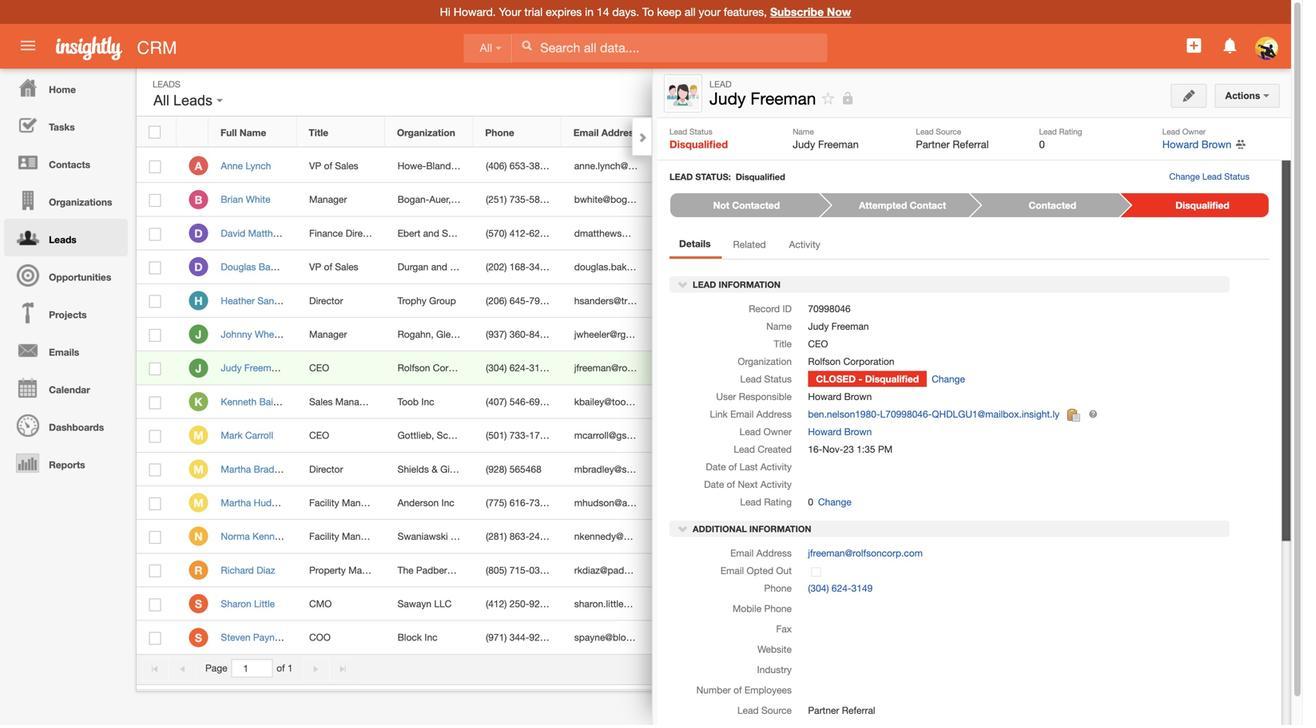 Task type: describe. For each thing, give the bounding box(es) containing it.
disqualified inside k row
[[710, 396, 760, 407]]

(501) 733-1738 cell
[[474, 419, 562, 453]]

0 horizontal spatial lead status
[[662, 127, 716, 138]]

related link
[[723, 234, 776, 258]]

follow image for bwhite@boganinc.com
[[979, 193, 994, 208]]

1:35 inside a row
[[800, 160, 818, 171]]

(304) inside row group
[[486, 362, 507, 374]]

disqualified inside r row
[[710, 565, 760, 576]]

and right the "durgan"
[[431, 261, 447, 273]]

1 d row from the top
[[137, 217, 1047, 251]]

spayne@blockinc.com cell
[[562, 621, 670, 655]]

16-nov-23 1:35 pm cell for mcarroll@gsd.com
[[739, 419, 878, 453]]

howard brown down ben.nelson1980-
[[808, 426, 872, 438]]

16- inside the h row
[[751, 295, 765, 306]]

the padberg company cell
[[385, 554, 497, 588]]

1 vertical spatial lead status
[[740, 374, 792, 385]]

douglas.baker@durganandsons.com cell
[[562, 251, 731, 284]]

1 vertical spatial activity
[[760, 462, 792, 473]]

all link
[[464, 34, 512, 63]]

howard brown up ben.nelson1980-l70998046-qhdlgu1@mailbox.insight.ly link
[[891, 362, 955, 374]]

new
[[1179, 86, 1199, 97]]

closed up kbailey@toobinc.com closed - disqualified
[[663, 362, 701, 374]]

disqualified inside a row
[[710, 160, 760, 171]]

import for import / export
[[1057, 188, 1092, 198]]

0 horizontal spatial title
[[309, 127, 328, 138]]

recent
[[1085, 253, 1121, 264]]

nov- up fax
[[765, 598, 786, 610]]

follow image for jfreeman@rolfsoncorp.com
[[979, 361, 994, 377]]

/
[[1094, 188, 1098, 198]]

nov- inside a row
[[765, 160, 786, 171]]

your
[[699, 5, 721, 18]]

facility manager cell for m
[[297, 487, 385, 520]]

follow image for anne.lynch@howeblanda.com
[[979, 159, 994, 174]]

closed - disqualified for a
[[663, 160, 760, 171]]

1 vertical spatial lead created
[[734, 444, 792, 455]]

715-
[[509, 565, 529, 576]]

(407) 546-6906 cell
[[474, 385, 562, 419]]

ebert
[[398, 228, 420, 239]]

616-
[[509, 497, 529, 508]]

change for change lead status
[[1169, 171, 1200, 182]]

kenneth bailey
[[221, 396, 285, 407]]

1 horizontal spatial owner
[[915, 127, 945, 138]]

coo cell
[[297, 621, 385, 655]]

(304) 624-3149 link
[[808, 583, 873, 594]]

16- up website
[[751, 632, 765, 643]]

2 vertical spatial import
[[1120, 276, 1148, 288]]

s link for steven payne
[[189, 628, 208, 647]]

(206) 645-7995
[[486, 295, 551, 306]]

nov- inside k row
[[765, 396, 786, 407]]

16-nov-23 1:35 pm for anne.lynch@howeblanda.com
[[751, 160, 835, 171]]

- inside b row
[[704, 194, 707, 205]]

1 vertical spatial your
[[1057, 253, 1083, 264]]

23 down link email address
[[786, 430, 797, 441]]

cmo cell
[[297, 588, 385, 621]]

open for sharon.little@sawayn.com
[[663, 598, 689, 610]]

(281) 863-2433
[[486, 531, 551, 542]]

brown for howard brown link associated with j
[[927, 362, 955, 374]]

0 vertical spatial address
[[601, 127, 639, 138]]

howard brown inside n row
[[891, 531, 955, 542]]

of left 1
[[277, 663, 285, 674]]

nov- right last
[[765, 464, 786, 475]]

nov- up additional information
[[765, 497, 786, 508]]

bwhite@boganinc.com
[[574, 194, 672, 205]]

douglas.baker@durganandsons.com
[[574, 261, 731, 273]]

howard brown inside cell
[[891, 160, 955, 171]]

disqualified up l70998046- on the right of the page
[[865, 374, 919, 385]]

douglas baker
[[221, 261, 284, 273]]

status inside lead status disqualified
[[689, 127, 712, 136]]

- down rolfson corporation
[[858, 374, 862, 385]]

d for douglas baker
[[194, 261, 203, 274]]

pm inside the h row
[[821, 295, 835, 306]]

(251) 735-5824
[[486, 194, 551, 205]]

1 horizontal spatial lead owner
[[890, 127, 945, 138]]

0 vertical spatial activity
[[789, 239, 820, 250]]

freeman down 70998046
[[831, 321, 869, 332]]

nov- down link email address
[[765, 430, 786, 441]]

follow image inside k row
[[979, 395, 994, 410]]

martha for martha hudson
[[221, 497, 251, 508]]

calendar
[[49, 384, 90, 395]]

nov- down recent
[[1085, 276, 1106, 288]]

kenneth
[[221, 396, 257, 407]]

notcontacted for mcarroll@gsd.com
[[698, 430, 758, 441]]

disqualified up status:
[[670, 138, 728, 151]]

howard brown up change lead status link
[[1162, 138, 1232, 151]]

corporation for rolfson corporation
[[843, 356, 894, 367]]

16- down "record"
[[751, 329, 765, 340]]

mbradley@shieldsgigot.com cell
[[562, 453, 695, 487]]

16-nov-23 import link
[[1057, 276, 1148, 288]]

additional
[[693, 524, 747, 534]]

howard inside b row
[[891, 194, 924, 205]]

23 up website
[[786, 632, 797, 643]]

- inside the h row
[[691, 295, 695, 306]]

1 horizontal spatial 624-
[[832, 583, 851, 594]]

16- inside a row
[[751, 160, 765, 171]]

d'amore
[[490, 430, 528, 441]]

shields & gigot cell
[[385, 453, 474, 487]]

inc.
[[454, 194, 469, 205]]

0 vertical spatial email address
[[573, 127, 639, 138]]

16- inside n row
[[751, 531, 765, 542]]

manager for r
[[348, 565, 386, 576]]

martha bradley link
[[221, 464, 294, 475]]

1 vertical spatial date
[[704, 479, 724, 490]]

judy inside the name judy freeman
[[793, 138, 815, 151]]

(775) 616-7387
[[486, 497, 551, 508]]

(281) 863-2433 cell
[[474, 520, 562, 554]]

and right the ebert
[[423, 228, 439, 239]]

information for email address
[[749, 524, 811, 534]]

sons for ebert and sons
[[442, 228, 464, 239]]

closed down rolfson corporation
[[816, 374, 856, 385]]

1 horizontal spatial organization
[[738, 356, 792, 367]]

sales for d
[[335, 261, 358, 273]]

gleason
[[436, 329, 472, 340]]

follow image for mbradley@shieldsgigot.com
[[979, 462, 994, 478]]

import leads link
[[1057, 211, 1128, 222]]

16- inside k row
[[751, 396, 765, 407]]

ceo cell for m
[[297, 419, 385, 453]]

1738
[[529, 430, 551, 441]]

23 up lead rating
[[786, 464, 797, 475]]

1:35 inside k row
[[800, 396, 818, 407]]

rating for lead rating
[[764, 497, 792, 508]]

23 left 0 change
[[786, 497, 797, 508]]

anderson inc
[[398, 497, 454, 508]]

of left last
[[729, 462, 737, 473]]

import for import leads
[[1071, 211, 1099, 222]]

2 m row from the top
[[137, 453, 1047, 487]]

2 contacted from the left
[[1029, 200, 1076, 211]]

bwhite@boganinc.com cell
[[562, 183, 672, 217]]

2433
[[529, 531, 551, 542]]

(971)
[[486, 632, 507, 643]]

david matthews
[[221, 228, 290, 239]]

closed - disqualified cell for k
[[650, 385, 760, 419]]

property
[[309, 565, 346, 576]]

follow image for mcarroll@gsd.com
[[979, 429, 994, 444]]

howard inside cell
[[891, 160, 924, 171]]

johnny wheeler
[[221, 329, 290, 340]]

contacts
[[49, 159, 90, 170]]

record id
[[749, 303, 792, 315]]

and inside cell
[[471, 430, 487, 441]]

inc for s
[[425, 632, 437, 643]]

howe-blanda llc cell
[[385, 149, 476, 183]]

attempted contact
[[859, 200, 946, 211]]

durgan
[[398, 261, 429, 273]]

bin
[[1117, 126, 1133, 136]]

16- up next
[[751, 464, 765, 475]]

- down kbailey@toobinc.com closed - disqualified
[[691, 430, 695, 441]]

crm
[[137, 38, 177, 58]]

2 horizontal spatial lead owner
[[1162, 127, 1206, 136]]

pm inside a row
[[821, 160, 835, 171]]

follow image inside r row
[[979, 564, 994, 579]]

0 vertical spatial judy freeman
[[709, 89, 816, 108]]

0 horizontal spatial name
[[239, 127, 266, 138]]

(570) 412-6279 cell
[[474, 217, 562, 251]]

mhudson@andersoninc.com
[[574, 497, 696, 508]]

16- down ben.nelson1980-
[[808, 444, 822, 455]]

16-nov-23 1:35 pm down ben.nelson1980-
[[808, 444, 893, 455]]

all
[[685, 5, 696, 18]]

2 horizontal spatial owner
[[1182, 127, 1206, 136]]

16- down opted
[[751, 598, 765, 610]]

block
[[398, 632, 422, 643]]

howard brown up ben.nelson1980-
[[808, 391, 872, 402]]

chevron down image
[[678, 279, 689, 290]]

1 vertical spatial (304)
[[808, 583, 829, 594]]

(971) 344-9290 cell
[[474, 621, 562, 655]]

(412)
[[486, 598, 507, 610]]

nov- down ben.nelson1980-
[[822, 444, 843, 455]]

344-
[[509, 632, 529, 643]]

(928) 565468
[[486, 464, 541, 475]]

freeman inside j row
[[244, 362, 282, 374]]

mhudson@andersoninc.com cell
[[562, 487, 696, 520]]

14
[[597, 5, 609, 18]]

employees
[[745, 685, 792, 696]]

phone inside row
[[485, 127, 514, 138]]

of 1
[[277, 663, 293, 674]]

bogan-auer, inc. cell
[[385, 183, 474, 217]]

closed - disqualified for j
[[663, 362, 760, 374]]

howard up ben.nelson1980-
[[808, 391, 842, 402]]

email down user responsible
[[730, 409, 754, 420]]

director inside cell
[[346, 228, 380, 239]]

j for judy freeman
[[195, 362, 202, 375]]

swaniawski llc cell
[[385, 520, 474, 554]]

sales manager cell
[[297, 385, 385, 419]]

of right number
[[734, 685, 742, 696]]

- inside a row
[[704, 160, 707, 171]]

23 down id
[[786, 329, 797, 340]]

open - notcontacted 16-nov-23 1:35 pm for sharon.little@sawayn.com
[[663, 598, 835, 610]]

16-nov-23 1:35 pm for jfreeman@rolfsoncorp.com
[[751, 362, 835, 374]]

related
[[733, 239, 766, 250]]

(775) 616-7387 cell
[[474, 487, 562, 520]]

16-nov-23 import
[[1068, 276, 1148, 288]]

16-nov-23 1:35 pm cell for spayne@blockinc.com
[[739, 621, 878, 655]]

16- down link email address
[[751, 430, 765, 441]]

freeman inside the name judy freeman
[[818, 138, 859, 151]]

11 16-nov-23 1:35 pm cell from the top
[[739, 554, 878, 588]]

inc for k
[[421, 396, 434, 407]]

follow image for spayne@blockinc.com
[[979, 631, 994, 646]]

n row
[[137, 520, 1047, 554]]

manager cell for b
[[297, 183, 385, 217]]

2 vertical spatial address
[[756, 548, 792, 559]]

brown for howard brown link corresponding to b
[[927, 194, 955, 205]]

emails
[[49, 347, 79, 358]]

0 vertical spatial lead created
[[750, 127, 811, 138]]

1:35 inside n row
[[800, 531, 818, 542]]

bogan-auer, inc.
[[398, 194, 469, 205]]

dashboards
[[49, 422, 104, 433]]

23 inside r row
[[786, 565, 797, 576]]

next
[[738, 479, 758, 490]]

0 horizontal spatial owner
[[764, 426, 792, 438]]

shields
[[398, 464, 429, 475]]

expires
[[546, 5, 582, 18]]

change link for closed - disqualified
[[927, 371, 965, 387]]

judy freeman inside j row
[[221, 362, 282, 374]]

source for lead source partner referral
[[936, 127, 961, 136]]

and inside j row
[[474, 329, 490, 340]]

closed - disqualified cell for b
[[650, 183, 760, 217]]

howard brown cell
[[878, 149, 967, 183]]

jwheeler@rgf.com cell
[[562, 318, 650, 352]]

richard diaz
[[221, 565, 275, 576]]

(202) 168-3484 cell
[[474, 251, 562, 284]]

change link for 0
[[813, 494, 852, 510]]

facility manager for m
[[309, 497, 380, 508]]

hudson
[[254, 497, 287, 508]]

import / export
[[1057, 188, 1136, 198]]

0 horizontal spatial 0
[[808, 497, 813, 508]]

(928)
[[486, 464, 507, 475]]

closed - disqualified for b
[[663, 194, 760, 205]]

23 inside n row
[[786, 531, 797, 542]]

director for m
[[309, 464, 343, 475]]

ceo for m
[[309, 430, 329, 441]]

23 up fax
[[786, 598, 797, 610]]

open - notcontacted 16-nov-23 1:35 pm for hsanders@trophygroup.com
[[663, 295, 835, 306]]

full name
[[221, 127, 266, 138]]

3484
[[529, 261, 551, 273]]

referral inside lead source partner referral
[[953, 138, 989, 151]]

home
[[49, 84, 76, 95]]

sharon little link
[[221, 598, 283, 610]]

1:35 inside r row
[[800, 565, 818, 576]]

nov- up website
[[765, 632, 786, 643]]

(805) 715-0369 cell
[[474, 554, 562, 588]]

open - notcontacted 16-nov-23 1:35 pm for mhudson@andersoninc.com
[[663, 497, 835, 508]]

swaniawski
[[398, 531, 448, 542]]

2 s row from the top
[[137, 621, 1047, 655]]

disqualified inside b row
[[710, 194, 760, 205]]

howard brown link down ben.nelson1980-
[[808, 426, 872, 438]]

a
[[195, 159, 202, 173]]

howard down ben.nelson1980-
[[808, 426, 842, 438]]

0 vertical spatial created
[[775, 127, 811, 138]]

mark
[[221, 430, 243, 441]]

howard inside n row
[[891, 531, 924, 542]]

finance director cell
[[297, 217, 385, 251]]

23 down ben.nelson1980-
[[843, 444, 854, 455]]

open for mbradley@shieldsgigot.com
[[663, 464, 689, 475]]

1 vertical spatial referral
[[842, 705, 875, 716]]

16- inside r row
[[751, 565, 765, 576]]

leads up all leads
[[153, 79, 180, 89]]

- up additional at the right of the page
[[691, 497, 695, 508]]

m link for martha bradley
[[189, 460, 208, 479]]

2 vertical spatial phone
[[764, 603, 792, 614]]

nov- up responsible
[[765, 362, 786, 374]]

blanda
[[426, 160, 456, 171]]

- left "date of last activity date of next activity"
[[691, 464, 695, 475]]

corporation for rolfson corporation (304) 624-3149
[[433, 362, 484, 374]]

6 16-nov-23 1:35 pm cell from the top
[[739, 385, 878, 419]]

n link
[[189, 527, 208, 546]]

pm inside k row
[[821, 396, 835, 407]]

(928) 565468 cell
[[474, 453, 562, 487]]

sales manager
[[309, 396, 373, 407]]

- inside n row
[[691, 531, 695, 542]]

16-nov-23 1:35 pm cell for sharon.little@sawayn.com
[[739, 588, 878, 621]]

judy right lead icon
[[709, 89, 746, 108]]

r row
[[137, 554, 1047, 588]]

624- inside j row
[[509, 362, 529, 374]]

coo
[[309, 632, 331, 643]]

closed - disqualified cell for r
[[650, 554, 760, 588]]

richard diaz link
[[221, 565, 283, 576]]

change for change
[[932, 374, 965, 385]]

1 vertical spatial phone
[[764, 583, 792, 594]]

23 up responsible
[[786, 362, 797, 374]]

anne.lynch@howeblanda.com
[[574, 160, 702, 171]]

leads inside button
[[173, 92, 213, 109]]

johnny
[[221, 329, 252, 340]]

- inside k row
[[704, 396, 707, 407]]

(805) 715-0369
[[486, 565, 551, 576]]

notcontacted for sharon.little@sawayn.com
[[698, 598, 758, 610]]

disqualified up user
[[710, 362, 760, 374]]

0 horizontal spatial your
[[499, 5, 521, 18]]

trophy group cell
[[385, 284, 474, 318]]

- down "details" link
[[691, 261, 695, 273]]

brian
[[221, 194, 243, 205]]

director cell for m
[[297, 453, 385, 487]]

pm inside n row
[[821, 531, 835, 542]]

shields & gigot
[[398, 464, 464, 475]]

rating for lead rating 0
[[1059, 127, 1082, 136]]

16-nov-23 1:35 pm cell for jfreeman@rolfsoncorp.com
[[739, 352, 878, 385]]

closed inside a row
[[663, 160, 701, 171]]

0 vertical spatial organization
[[397, 127, 455, 138]]

manager right wheeler at the top of page
[[309, 329, 347, 340]]

row containing full name
[[137, 117, 1046, 147]]

1 open from the top
[[663, 261, 689, 273]]

steven payne
[[221, 632, 280, 643]]

finance director
[[309, 228, 380, 239]]

(251) 735-5824 cell
[[474, 183, 562, 217]]

of down finance
[[324, 261, 332, 273]]

features,
[[724, 5, 767, 18]]

martha for martha bradley
[[221, 464, 251, 475]]

out
[[776, 565, 792, 576]]

rogahn, gleason and farrell cell
[[385, 318, 519, 352]]

ceo for j
[[309, 362, 329, 374]]

nov- inside r row
[[765, 565, 786, 576]]

follow image for jwheeler@rgf.com
[[979, 328, 994, 343]]

freeman up the name judy freeman
[[750, 89, 816, 108]]

director cell for h
[[297, 284, 385, 318]]

cmo
[[309, 598, 332, 610]]

1:35 inside b row
[[800, 194, 818, 205]]

calendar link
[[4, 369, 128, 407]]

1 vertical spatial partner
[[808, 705, 839, 716]]

richard
[[221, 565, 254, 576]]

nov- inside b row
[[765, 194, 786, 205]]

16- up user responsible
[[751, 362, 765, 374]]

ebert and sons cell
[[385, 217, 474, 251]]

recycle bin
[[1073, 126, 1133, 136]]

row group containing a
[[137, 149, 1047, 655]]

open for hsanders@trophygroup.com
[[663, 295, 689, 306]]

(937)
[[486, 329, 507, 340]]

import leads
[[1068, 211, 1128, 222]]

sales inside k row
[[309, 396, 333, 407]]

6906
[[529, 396, 551, 407]]

name for name judy freeman
[[793, 127, 814, 136]]

contacts link
[[4, 144, 128, 181]]

m for martha hudson
[[193, 497, 204, 510]]

brian white
[[221, 194, 270, 205]]

closed - disqualified down rolfson corporation
[[816, 374, 919, 385]]



Task type: locate. For each thing, give the bounding box(es) containing it.
mark carroll link
[[221, 430, 281, 441]]

follow image inside m row
[[979, 496, 994, 511]]

brown for howard brown link over change lead status link
[[1202, 138, 1232, 151]]

0 vertical spatial m link
[[189, 426, 208, 445]]

source inside lead source partner referral
[[936, 127, 961, 136]]

notcontacted for mbradley@shieldsgigot.com
[[698, 464, 758, 475]]

r link
[[189, 561, 208, 580]]

column header
[[177, 117, 209, 147]]

2 j row from the top
[[137, 352, 1047, 385]]

16-nov-23 1:35 pm cell for bwhite@boganinc.com
[[739, 183, 878, 217]]

inc inside k row
[[421, 396, 434, 407]]

freeman down record permissions icon at right top
[[818, 138, 859, 151]]

name inside the name judy freeman
[[793, 127, 814, 136]]

m link for martha hudson
[[189, 493, 208, 513]]

email up email opted out
[[730, 548, 754, 559]]

j row
[[137, 318, 1047, 352], [137, 352, 1047, 385]]

notcontacted
[[698, 261, 758, 273], [698, 295, 758, 306], [698, 430, 758, 441], [698, 464, 758, 475], [698, 497, 758, 508], [698, 531, 758, 542], [698, 598, 758, 610]]

6 open - notcontacted 16-nov-23 1:35 pm from the top
[[663, 598, 835, 610]]

emails link
[[4, 332, 128, 369]]

jfreeman@rolfsoncorp.com inside jfreeman@rolfsoncorp.com cell
[[574, 362, 689, 374]]

inc inside s row
[[425, 632, 437, 643]]

facility right hudson
[[309, 497, 339, 508]]

1 d from the top
[[194, 227, 203, 240]]

lead inside lead rating 0
[[1039, 127, 1057, 136]]

douglas
[[221, 261, 256, 273]]

open - notcontacted 16-nov-23 1:35 pm inside the h row
[[663, 295, 835, 306]]

ceo cell
[[297, 352, 385, 385], [297, 419, 385, 453]]

closed - disqualified inside a row
[[663, 160, 760, 171]]

0 vertical spatial facility manager
[[309, 497, 380, 508]]

3 open - notcontacted cell from the top
[[650, 419, 758, 453]]

4 follow image from the top
[[979, 361, 994, 377]]

8 16-nov-23 1:35 pm cell from the top
[[739, 453, 878, 487]]

- inside r row
[[704, 565, 707, 576]]

4 notcontacted from the top
[[698, 464, 758, 475]]

white
[[246, 194, 270, 205]]

kbailey@toobinc.com
[[574, 396, 666, 407]]

None checkbox
[[149, 126, 161, 139], [149, 161, 161, 173], [149, 194, 161, 207], [149, 262, 161, 274], [149, 329, 161, 342], [149, 363, 161, 376], [149, 531, 161, 544], [149, 599, 161, 612], [149, 126, 161, 139], [149, 161, 161, 173], [149, 194, 161, 207], [149, 262, 161, 274], [149, 329, 161, 342], [149, 363, 161, 376], [149, 531, 161, 544], [149, 599, 161, 612]]

disqualified up link email address
[[710, 396, 760, 407]]

0 horizontal spatial lead owner
[[740, 426, 792, 438]]

2 d row from the top
[[137, 251, 1047, 284]]

0 horizontal spatial all
[[153, 92, 169, 109]]

0 vertical spatial your
[[499, 5, 521, 18]]

1 j link from the top
[[189, 325, 208, 344]]

16-nov-23 1:35 pm cell for mhudson@andersoninc.com
[[739, 487, 878, 520]]

facility for m
[[309, 497, 339, 508]]

7 open from the top
[[663, 598, 689, 610]]

block inc cell
[[385, 621, 474, 655]]

howard brown link for j
[[891, 362, 955, 374]]

link email address
[[710, 409, 792, 420]]

m row
[[137, 419, 1047, 453], [137, 453, 1047, 487], [137, 487, 1047, 520]]

howard up l70998046- on the right of the page
[[891, 362, 924, 374]]

owner down link email address
[[764, 426, 792, 438]]

h
[[194, 294, 203, 307]]

j for johnny wheeler
[[195, 328, 202, 341]]

5 16-nov-23 1:35 pm cell from the top
[[739, 352, 878, 385]]

16-nov-23 1:35 pm cell for anne.lynch@howeblanda.com
[[739, 149, 878, 183]]

16-nov-23 1:35 pm inside r row
[[751, 565, 835, 576]]

0 vertical spatial 0
[[1039, 138, 1045, 151]]

2 16-nov-23 1:35 pm cell from the top
[[739, 183, 878, 217]]

new lead
[[1179, 86, 1224, 97]]

padberg
[[416, 565, 452, 576]]

3 16-nov-23 1:35 pm cell from the top
[[739, 284, 878, 318]]

1 notcontacted from the top
[[698, 261, 758, 273]]

3149 down 8462
[[529, 362, 551, 374]]

1 vertical spatial ceo cell
[[297, 419, 385, 453]]

sawayn
[[398, 598, 431, 610]]

show sidebar image
[[1131, 86, 1142, 97]]

s link for sharon little
[[189, 595, 208, 614]]

notcontacted up email opted out
[[698, 531, 758, 542]]

1 horizontal spatial partner
[[916, 138, 950, 151]]

of up finance
[[324, 160, 332, 171]]

16-nov-23 1:35 pm down id
[[751, 329, 835, 340]]

notcontacted inside n row
[[698, 531, 758, 542]]

llc inside cell
[[434, 598, 452, 610]]

pm inside r row
[[821, 565, 835, 576]]

16-nov-23 1:35 pm cell for hsanders@trophygroup.com
[[739, 284, 878, 318]]

notcontacted for mhudson@andersoninc.com
[[698, 497, 758, 508]]

of left next
[[727, 479, 735, 490]]

b row
[[137, 183, 1047, 217]]

0 horizontal spatial referral
[[842, 705, 875, 716]]

closed - disqualified cell for a
[[650, 149, 760, 183]]

heather sanders link
[[221, 295, 301, 306]]

(937) 360-8462 cell
[[474, 318, 562, 352]]

j down h
[[195, 328, 202, 341]]

sons left (202)
[[450, 261, 472, 273]]

jfreeman@rolfsoncorp.com cell
[[562, 352, 689, 385]]

open - notcontacted 16-nov-23 1:35 pm for mbradley@shieldsgigot.com
[[663, 464, 835, 475]]

mobile phone
[[733, 603, 792, 614]]

0 vertical spatial referral
[[953, 138, 989, 151]]

and left farrell
[[474, 329, 490, 340]]

1 16-nov-23 1:35 pm cell from the top
[[739, 149, 878, 183]]

nov- inside the h row
[[765, 295, 786, 306]]

howard up attempted contact at the right top of page
[[891, 160, 924, 171]]

nov- up link email address
[[765, 396, 786, 407]]

open - notcontacted 16-nov-23 1:35 pm up email opted out
[[663, 531, 835, 542]]

16-nov-23 1:35 pm for spayne@blockinc.com
[[751, 632, 835, 643]]

activity right related
[[789, 239, 820, 250]]

16-nov-23 1:35 pm for bwhite@boganinc.com
[[751, 194, 835, 205]]

howard brown link for n
[[891, 531, 955, 542]]

rolfson for rolfson corporation
[[808, 356, 841, 367]]

llc right blanda
[[459, 160, 476, 171]]

6 open - notcontacted cell from the top
[[650, 520, 758, 554]]

1 follow image from the top
[[979, 226, 994, 242]]

navigation
[[0, 69, 128, 482]]

jfreeman@rolfsoncorp.com for jfreeman@rolfsoncorp.com cell
[[574, 362, 689, 374]]

1 field
[[232, 660, 272, 677]]

all for all
[[480, 42, 492, 54]]

facility manager cell
[[297, 487, 385, 520], [297, 520, 385, 554]]

7 follow image from the top
[[979, 530, 994, 545]]

user
[[716, 391, 736, 402]]

vp right lynch
[[309, 160, 321, 171]]

1 vertical spatial j link
[[189, 359, 208, 378]]

0 horizontal spatial change link
[[813, 494, 852, 510]]

1 horizontal spatial name
[[766, 321, 792, 332]]

1 m from the top
[[193, 429, 204, 442]]

number of employees
[[696, 685, 792, 696]]

organization
[[397, 127, 455, 138], [738, 356, 792, 367]]

1:35 inside the h row
[[800, 295, 818, 306]]

1 contacted from the left
[[732, 200, 780, 211]]

vp of sales for d
[[309, 261, 358, 273]]

all
[[480, 42, 492, 54], [153, 92, 169, 109]]

1 vertical spatial jfreeman@rolfsoncorp.com
[[808, 548, 923, 559]]

change up ben.nelson1980-l70998046-qhdlgu1@mailbox.insight.ly link
[[932, 374, 965, 385]]

0 vertical spatial all
[[480, 42, 492, 54]]

mark carroll
[[221, 430, 273, 441]]

7995
[[529, 295, 551, 306]]

1 d link from the top
[[189, 224, 208, 243]]

notcontacted up next
[[698, 464, 758, 475]]

1 j from the top
[[195, 328, 202, 341]]

durgan and sons cell
[[385, 251, 474, 284]]

2 facility manager cell from the top
[[297, 520, 385, 554]]

sales left howe-
[[335, 160, 358, 171]]

manager for m
[[342, 497, 380, 508]]

5 open - notcontacted 16-nov-23 1:35 pm from the top
[[663, 531, 835, 542]]

0 horizontal spatial (304)
[[486, 362, 507, 374]]

2 d link from the top
[[189, 257, 208, 277]]

change
[[1169, 171, 1200, 182], [932, 374, 965, 385], [818, 497, 852, 508]]

manager cell up finance director
[[297, 183, 385, 217]]

d link down b
[[189, 224, 208, 243]]

follow image inside the h row
[[979, 294, 994, 309]]

recycle
[[1073, 126, 1115, 136]]

brown inside cell
[[927, 160, 955, 171]]

1 vertical spatial information
[[749, 524, 811, 534]]

1 vertical spatial facility manager
[[309, 531, 380, 542]]

address down responsible
[[756, 409, 792, 420]]

1 vertical spatial inc
[[441, 497, 454, 508]]

d row
[[137, 217, 1047, 251], [137, 251, 1047, 284]]

rolfson for rolfson corporation (304) 624-3149
[[398, 362, 430, 374]]

546-
[[509, 396, 529, 407]]

2 follow image from the top
[[979, 260, 994, 275]]

closed - disqualified cell
[[650, 149, 760, 183], [650, 183, 760, 217], [650, 352, 760, 385], [650, 385, 760, 419], [650, 554, 760, 588]]

pm
[[821, 160, 835, 171], [821, 194, 835, 205], [821, 295, 835, 306], [821, 329, 835, 340], [821, 362, 835, 374], [821, 396, 835, 407], [821, 430, 835, 441], [878, 444, 893, 455], [821, 464, 835, 475], [821, 497, 835, 508], [821, 531, 835, 542], [821, 565, 835, 576], [821, 598, 835, 610], [821, 632, 835, 643]]

1
[[288, 663, 293, 674]]

(304) down jfreeman@rolfsoncorp.com link
[[808, 583, 829, 594]]

1 j row from the top
[[137, 318, 1047, 352]]

brown inside b row
[[927, 194, 955, 205]]

notcontacted inside the h row
[[698, 295, 758, 306]]

group
[[429, 295, 456, 306]]

7 notcontacted from the top
[[698, 598, 758, 610]]

director for h
[[309, 295, 343, 306]]

notcontacted down lead information
[[698, 295, 758, 306]]

change link up jfreeman@rolfsoncorp.com link
[[813, 494, 852, 510]]

open - notcontacted cell for nkennedy@swaniawskillc.com
[[650, 520, 758, 554]]

(304) 624-3149 cell
[[474, 352, 562, 385]]

1 m link from the top
[[189, 426, 208, 445]]

manager inside b row
[[309, 194, 347, 205]]

6 open from the top
[[663, 531, 689, 542]]

property manager cell
[[297, 554, 386, 588]]

(570)
[[486, 228, 507, 239]]

0 horizontal spatial change
[[818, 497, 852, 508]]

open for mcarroll@gsd.com
[[663, 430, 689, 441]]

9 follow image from the top
[[979, 631, 994, 646]]

1 horizontal spatial referral
[[953, 138, 989, 151]]

cell
[[650, 217, 739, 251], [739, 217, 878, 251], [878, 217, 967, 251], [1007, 217, 1047, 251], [739, 251, 878, 284], [878, 251, 967, 284], [878, 284, 967, 318], [650, 318, 739, 352], [878, 318, 967, 352], [1007, 318, 1047, 352], [137, 352, 177, 385], [1007, 352, 1047, 385], [878, 385, 967, 419], [878, 419, 967, 453], [1007, 419, 1047, 453], [878, 453, 967, 487], [1007, 453, 1047, 487], [878, 487, 967, 520], [1007, 487, 1047, 520], [878, 554, 967, 588], [1007, 554, 1047, 588], [878, 588, 967, 621], [1007, 588, 1047, 621], [650, 621, 739, 655], [878, 621, 967, 655], [1007, 621, 1047, 655]]

(407)
[[486, 396, 507, 407]]

manager cell for j
[[297, 318, 385, 352]]

follow image inside s row
[[979, 597, 994, 612]]

record
[[749, 303, 780, 315]]

rolfson corporation cell
[[385, 352, 484, 385]]

disqualified inside the disqualified link
[[1176, 200, 1229, 211]]

0 horizontal spatial jfreeman@rolfsoncorp.com
[[574, 362, 689, 374]]

diaz
[[257, 565, 275, 576]]

1 s link from the top
[[189, 595, 208, 614]]

llc inside 'cell'
[[451, 531, 468, 542]]

source up howard brown cell
[[936, 127, 961, 136]]

notcontacted down next
[[698, 497, 758, 508]]

1 facility from the top
[[309, 497, 339, 508]]

judy freeman up the kenneth bailey in the left of the page
[[221, 362, 282, 374]]

13 16-nov-23 1:35 pm cell from the top
[[739, 621, 878, 655]]

notcontacted for nkennedy@swaniawskillc.com
[[698, 531, 758, 542]]

1 s from the top
[[195, 598, 202, 611]]

2 vertical spatial activity
[[760, 479, 792, 490]]

1 vertical spatial director cell
[[297, 453, 385, 487]]

open for nkennedy@swaniawskillc.com
[[663, 531, 689, 542]]

howard brown link for b
[[891, 194, 955, 205]]

vp of sales
[[309, 160, 358, 171], [309, 261, 358, 273]]

nov- down 'record id'
[[765, 329, 786, 340]]

follow image
[[821, 91, 836, 106], [979, 159, 994, 174], [979, 193, 994, 208], [979, 328, 994, 343], [979, 429, 994, 444], [979, 462, 994, 478], [979, 597, 994, 612]]

david matthews link
[[221, 228, 298, 239]]

0 vertical spatial s
[[195, 598, 202, 611]]

k row
[[137, 385, 1047, 419]]

1 vertical spatial judy freeman
[[808, 321, 869, 332]]

manager cell
[[297, 183, 385, 217], [297, 318, 385, 352]]

1 vertical spatial vp of sales cell
[[297, 251, 385, 284]]

1 vertical spatial email address
[[730, 548, 792, 559]]

s for sharon little
[[195, 598, 202, 611]]

2 m link from the top
[[189, 460, 208, 479]]

d link for douglas baker
[[189, 257, 208, 277]]

23 up link email address
[[786, 396, 797, 407]]

judy down johnny at the top left of page
[[221, 362, 242, 374]]

16-nov-23 1:35 pm for rkdiaz@padbergh.com
[[751, 565, 835, 576]]

lead image
[[667, 77, 699, 109]]

email up a row
[[573, 127, 599, 138]]

phone up fax
[[764, 603, 792, 614]]

vp inside 'd' row
[[309, 261, 321, 273]]

brian white link
[[221, 194, 278, 205]]

1 vertical spatial created
[[758, 444, 792, 455]]

change link
[[927, 371, 965, 387], [813, 494, 852, 510]]

heather sanders
[[221, 295, 293, 306]]

None checkbox
[[149, 228, 161, 241], [149, 295, 161, 308], [149, 396, 161, 409], [149, 430, 161, 443], [149, 464, 161, 477], [149, 498, 161, 510], [149, 565, 161, 578], [149, 632, 161, 645], [149, 228, 161, 241], [149, 295, 161, 308], [149, 396, 161, 409], [149, 430, 161, 443], [149, 464, 161, 477], [149, 498, 161, 510], [149, 565, 161, 578], [149, 632, 161, 645]]

2 j from the top
[[195, 362, 202, 375]]

manager inside n row
[[342, 531, 380, 542]]

1 vertical spatial 624-
[[832, 583, 851, 594]]

leads inside "navigation"
[[49, 234, 76, 245]]

0 right lead rating
[[808, 497, 813, 508]]

lead inside lead status disqualified
[[670, 127, 687, 136]]

0 vertical spatial import
[[1057, 188, 1092, 198]]

notcontacted for hsanders@trophygroup.com
[[698, 295, 758, 306]]

attempted contact link
[[820, 193, 969, 217]]

16-nov-23 1:35 pm inside k row
[[751, 396, 835, 407]]

howard brown inside b row
[[891, 194, 955, 205]]

sawayn llc cell
[[385, 588, 474, 621]]

director cell
[[297, 284, 385, 318], [297, 453, 385, 487]]

open
[[663, 261, 689, 273], [663, 295, 689, 306], [663, 430, 689, 441], [663, 464, 689, 475], [663, 497, 689, 508], [663, 531, 689, 542], [663, 598, 689, 610]]

2 vp of sales cell from the top
[[297, 251, 385, 284]]

gottlieb, schultz and d'amore cell
[[385, 419, 528, 453]]

director right finance
[[346, 228, 380, 239]]

1 m row from the top
[[137, 419, 1047, 453]]

1 horizontal spatial email address
[[730, 548, 792, 559]]

lead inside lead source partner referral
[[916, 127, 934, 136]]

1 s row from the top
[[137, 588, 1047, 621]]

name for name
[[766, 321, 792, 332]]

2 martha from the top
[[221, 497, 251, 508]]

open - notcontacted cell for mcarroll@gsd.com
[[650, 419, 758, 453]]

lead owner
[[890, 127, 945, 138], [1162, 127, 1206, 136], [740, 426, 792, 438]]

d for david matthews
[[194, 227, 203, 240]]

16-nov-23 1:35 pm up mobile phone
[[751, 565, 835, 576]]

change record owner image
[[1236, 137, 1246, 152]]

16- down recent
[[1071, 276, 1085, 288]]

4 open - notcontacted cell from the top
[[650, 453, 758, 487]]

vp of sales cell
[[297, 149, 385, 183], [297, 251, 385, 284]]

2 vp from the top
[[309, 261, 321, 273]]

1 vertical spatial import
[[1071, 211, 1099, 222]]

16- inside b row
[[751, 194, 765, 205]]

16-nov-23 1:35 pm cell for mbradley@shieldsgigot.com
[[739, 453, 878, 487]]

(304)
[[486, 362, 507, 374], [808, 583, 829, 594]]

sons
[[442, 228, 464, 239], [450, 261, 472, 273]]

m left martha bradley
[[193, 463, 204, 476]]

record permissions image
[[841, 89, 855, 108]]

0 vertical spatial rating
[[1059, 127, 1082, 136]]

lead source partner referral
[[916, 127, 989, 151]]

howard brown link up jfreeman@rolfsoncorp.com link
[[891, 531, 955, 542]]

23 inside b row
[[786, 194, 797, 205]]

norma kennedy
[[221, 531, 290, 542]]

m link for mark carroll
[[189, 426, 208, 445]]

1 horizontal spatial change
[[932, 374, 965, 385]]

3 m row from the top
[[137, 487, 1047, 520]]

2 open from the top
[[663, 295, 689, 306]]

ceo inside m row
[[309, 430, 329, 441]]

16-nov-23 1:35 pm inside a row
[[751, 160, 835, 171]]

information for record id
[[719, 280, 781, 290]]

all inside button
[[153, 92, 169, 109]]

pm inside b row
[[821, 194, 835, 205]]

open - notcontacted 16-nov-23 1:35 pm inside s row
[[663, 598, 835, 610]]

chevron right image
[[637, 132, 648, 143]]

7 open - notcontacted cell from the top
[[650, 588, 758, 621]]

3 m link from the top
[[189, 493, 208, 513]]

keep
[[657, 5, 681, 18]]

open - notcontacted cell for sharon.little@sawayn.com
[[650, 588, 758, 621]]

1 vp of sales cell from the top
[[297, 149, 385, 183]]

follow image
[[979, 226, 994, 242], [979, 260, 994, 275], [979, 294, 994, 309], [979, 361, 994, 377], [979, 395, 994, 410], [979, 496, 994, 511], [979, 530, 994, 545], [979, 564, 994, 579], [979, 631, 994, 646]]

Search all data.... text field
[[512, 33, 827, 62]]

information down lead rating
[[749, 524, 811, 534]]

closed inside b row
[[663, 194, 701, 205]]

navigation containing home
[[0, 69, 128, 482]]

16-nov-23 1:35 pm cell
[[739, 149, 878, 183], [739, 183, 878, 217], [739, 284, 878, 318], [739, 318, 878, 352], [739, 352, 878, 385], [739, 385, 878, 419], [739, 419, 878, 453], [739, 453, 878, 487], [739, 487, 878, 520], [739, 520, 878, 554], [739, 554, 878, 588], [739, 588, 878, 621], [739, 621, 878, 655]]

2 director cell from the top
[[297, 453, 385, 487]]

0 vertical spatial vp of sales
[[309, 160, 358, 171]]

closed down status:
[[663, 194, 701, 205]]

closed - disqualified cell for j
[[650, 352, 760, 385]]

right click to copy email address image
[[1068, 409, 1080, 422]]

16-nov-23 1:35 pm for kbailey@toobinc.com
[[751, 396, 835, 407]]

1 horizontal spatial (304)
[[808, 583, 829, 594]]

1 vertical spatial 0
[[808, 497, 813, 508]]

0 vertical spatial title
[[309, 127, 328, 138]]

activity right last
[[760, 462, 792, 473]]

1 open - notcontacted cell from the top
[[650, 251, 758, 284]]

contact
[[910, 200, 946, 211]]

0 left recycle bin link
[[1039, 138, 1045, 151]]

a row
[[137, 149, 1047, 183]]

1 facility manager from the top
[[309, 497, 380, 508]]

sharon
[[221, 598, 251, 610]]

llc for n
[[451, 531, 468, 542]]

j link up k link
[[189, 359, 208, 378]]

250-
[[509, 598, 529, 610]]

finance
[[309, 228, 343, 239]]

anderson inc cell
[[385, 487, 474, 520]]

3 notcontacted from the top
[[698, 430, 758, 441]]

gottlieb, schultz and d'amore
[[398, 430, 528, 441]]

2 d from the top
[[194, 261, 203, 274]]

ceo down sales manager cell
[[309, 430, 329, 441]]

llc for s
[[434, 598, 452, 610]]

(412) 250-9270 cell
[[474, 588, 562, 621]]

2 vertical spatial inc
[[425, 632, 437, 643]]

0 vertical spatial ceo
[[808, 338, 828, 350]]

5 notcontacted from the top
[[698, 497, 758, 508]]

0 vertical spatial 3149
[[529, 362, 551, 374]]

source for lead source
[[761, 705, 792, 716]]

0 horizontal spatial source
[[761, 705, 792, 716]]

sales inside 'd' row
[[335, 261, 358, 273]]

row group
[[137, 149, 1047, 655]]

lead source
[[737, 705, 792, 716]]

howard brown link down howard brown cell
[[891, 194, 955, 205]]

1 vp of sales from the top
[[309, 160, 358, 171]]

1 vertical spatial director
[[309, 295, 343, 306]]

judy inside j row
[[221, 362, 242, 374]]

5 open from the top
[[663, 497, 689, 508]]

- left user
[[704, 396, 707, 407]]

4 16-nov-23 1:35 pm cell from the top
[[739, 318, 878, 352]]

- inside s row
[[691, 598, 695, 610]]

nkennedy@swaniawskillc.com cell
[[562, 520, 704, 554]]

2 vp of sales from the top
[[309, 261, 358, 273]]

manager left toob
[[335, 396, 373, 407]]

sharon.little@sawayn.com cell
[[562, 588, 685, 621]]

inc right block
[[425, 632, 437, 643]]

nov- inside n row
[[765, 531, 786, 542]]

vp of sales for a
[[309, 160, 358, 171]]

anderson
[[398, 497, 439, 508]]

1 horizontal spatial 0
[[1039, 138, 1045, 151]]

follow image for douglas.baker@durganandsons.com
[[979, 260, 994, 275]]

dmatthews@ebertandsons.com
[[574, 228, 710, 239]]

23 inside k row
[[786, 396, 797, 407]]

tasks
[[49, 121, 75, 133]]

1 horizontal spatial 3149
[[851, 583, 873, 594]]

6 follow image from the top
[[979, 496, 994, 511]]

facility manager inside m row
[[309, 497, 380, 508]]

to
[[642, 5, 654, 18]]

manager left the anderson
[[342, 497, 380, 508]]

0 vertical spatial source
[[936, 127, 961, 136]]

m link left mark
[[189, 426, 208, 445]]

h link
[[189, 291, 208, 310]]

Search this list... text field
[[755, 80, 935, 104]]

imports
[[1124, 253, 1164, 264]]

manager for k
[[335, 396, 373, 407]]

5 follow image from the top
[[979, 395, 994, 410]]

follow image for mhudson@andersoninc.com
[[979, 496, 994, 511]]

9270
[[529, 598, 551, 610]]

of inside a row
[[324, 160, 332, 171]]

3 follow image from the top
[[979, 294, 994, 309]]

6 notcontacted from the top
[[698, 531, 758, 542]]

closed - disqualified down status:
[[663, 194, 760, 205]]

2 closed - disqualified cell from the top
[[650, 183, 760, 217]]

1 facility manager cell from the top
[[297, 487, 385, 520]]

23 inside a row
[[786, 160, 797, 171]]

row
[[137, 117, 1046, 147]]

0 vertical spatial change
[[1169, 171, 1200, 182]]

0 vertical spatial date
[[706, 462, 726, 473]]

3 m from the top
[[193, 497, 204, 510]]

open inside n row
[[663, 531, 689, 542]]

2 vertical spatial change
[[818, 497, 852, 508]]

ceo cell for j
[[297, 352, 385, 385]]

2 vertical spatial m link
[[189, 493, 208, 513]]

2 vertical spatial judy freeman
[[221, 362, 282, 374]]

2 vertical spatial ceo
[[309, 430, 329, 441]]

8 follow image from the top
[[979, 564, 994, 579]]

0 vertical spatial martha
[[221, 464, 251, 475]]

0 horizontal spatial 3149
[[529, 362, 551, 374]]

rkdiaz@padbergh.com cell
[[562, 554, 670, 588]]

7 16-nov-23 1:35 pm cell from the top
[[739, 419, 878, 453]]

2 m from the top
[[193, 463, 204, 476]]

j link for judy freeman
[[189, 359, 208, 378]]

chevron down image
[[678, 523, 689, 534]]

1 vertical spatial title
[[774, 338, 792, 350]]

vp of sales cell for a
[[297, 149, 385, 183]]

1 vertical spatial address
[[756, 409, 792, 420]]

director inside the h row
[[309, 295, 343, 306]]

organization up the howe-blanda llc cell
[[397, 127, 455, 138]]

2 notcontacted from the top
[[698, 295, 758, 306]]

m link left martha bradley
[[189, 460, 208, 479]]

2 vertical spatial m
[[193, 497, 204, 510]]

rogahn, gleason and farrell
[[398, 329, 519, 340]]

3 closed - disqualified cell from the top
[[650, 352, 760, 385]]

vp inside a row
[[309, 160, 321, 171]]

name down search this list... text field
[[793, 127, 814, 136]]

payne
[[253, 632, 280, 643]]

follow image inside n row
[[979, 530, 994, 545]]

23 inside the h row
[[786, 295, 797, 306]]

0 vertical spatial director
[[346, 228, 380, 239]]

change inside change link
[[932, 374, 965, 385]]

1 martha from the top
[[221, 464, 251, 475]]

attempted
[[859, 200, 907, 211]]

dmatthews@ebertandsons.com cell
[[562, 217, 710, 251]]

howard brown link up change lead status link
[[1162, 138, 1232, 151]]

referral
[[953, 138, 989, 151], [842, 705, 875, 716]]

733-
[[509, 430, 529, 441]]

hsanders@trophygroup.com cell
[[562, 284, 695, 318]]

mcarroll@gsd.com cell
[[562, 419, 654, 453]]

lynch
[[246, 160, 271, 171]]

open - notcontacted cell for mbradley@shieldsgigot.com
[[650, 453, 758, 487]]

16-nov-23 1:35 pm up 'activity' link
[[751, 194, 835, 205]]

4 open - notcontacted 16-nov-23 1:35 pm from the top
[[663, 497, 835, 508]]

open inside the h row
[[663, 295, 689, 306]]

rating up additional information
[[764, 497, 792, 508]]

1 vertical spatial facility
[[309, 531, 339, 542]]

2 vertical spatial director
[[309, 464, 343, 475]]

0 inside lead rating 0
[[1039, 138, 1045, 151]]

2 s from the top
[[195, 631, 202, 645]]

0 horizontal spatial email address
[[573, 127, 639, 138]]

0 vertical spatial sons
[[442, 228, 464, 239]]

vp for a
[[309, 160, 321, 171]]

d row up hsanders@trophygroup.com
[[137, 251, 1047, 284]]

3 open - notcontacted 16-nov-23 1:35 pm from the top
[[663, 464, 835, 475]]

open - notcontacted cell
[[650, 251, 758, 284], [650, 284, 758, 318], [650, 419, 758, 453], [650, 453, 758, 487], [650, 487, 758, 520], [650, 520, 758, 554], [650, 588, 758, 621]]

0 horizontal spatial rating
[[764, 497, 792, 508]]

nov-
[[765, 160, 786, 171], [765, 194, 786, 205], [1085, 276, 1106, 288], [765, 295, 786, 306], [765, 329, 786, 340], [765, 362, 786, 374], [765, 396, 786, 407], [765, 430, 786, 441], [822, 444, 843, 455], [765, 464, 786, 475], [765, 497, 786, 508], [765, 531, 786, 542], [765, 565, 786, 576], [765, 598, 786, 610], [765, 632, 786, 643]]

notifications image
[[1221, 36, 1240, 55]]

manager
[[309, 194, 347, 205], [309, 329, 347, 340], [335, 396, 373, 407], [342, 497, 380, 508], [342, 531, 380, 542], [348, 565, 386, 576]]

1 horizontal spatial contacted
[[1029, 200, 1076, 211]]

brown inside n row
[[927, 531, 955, 542]]

sharon.little@sawayn.com
[[574, 598, 685, 610]]

sales inside a row
[[335, 160, 358, 171]]

1 vertical spatial d
[[194, 261, 203, 274]]

open - notcontacted 16-nov-23 1:35 pm inside n row
[[663, 531, 835, 542]]

0 vertical spatial m
[[193, 429, 204, 442]]

projects
[[49, 309, 87, 320]]

5 closed - disqualified cell from the top
[[650, 554, 760, 588]]

vp of sales inside a row
[[309, 160, 358, 171]]

12 16-nov-23 1:35 pm cell from the top
[[739, 588, 878, 621]]

0 vertical spatial s link
[[189, 595, 208, 614]]

howard brown
[[1162, 138, 1232, 151], [891, 160, 955, 171], [891, 194, 955, 205], [891, 362, 955, 374], [808, 391, 872, 402], [808, 426, 872, 438], [891, 531, 955, 542]]

open up chevron down image
[[663, 261, 689, 273]]

open - notcontacted 16-nov-23 1:35 pm for nkennedy@swaniawskillc.com
[[663, 531, 835, 542]]

1 vertical spatial vp of sales
[[309, 261, 358, 273]]

organizations link
[[4, 181, 128, 219]]

2 ceo cell from the top
[[297, 419, 385, 453]]

2 s link from the top
[[189, 628, 208, 647]]

16-nov-23 1:35 pm for jwheeler@rgf.com
[[751, 329, 835, 340]]

16-nov-23 1:35 pm down the name judy freeman
[[751, 160, 835, 171]]

email left opted
[[721, 565, 744, 576]]

not contacted link
[[670, 193, 819, 217]]

1 open - notcontacted 16-nov-23 1:35 pm from the top
[[663, 295, 835, 306]]

and right schultz
[[471, 430, 487, 441]]

1 vertical spatial d link
[[189, 257, 208, 277]]

manager inside property manager cell
[[348, 565, 386, 576]]

16-nov-23 1:35 pm inside b row
[[751, 194, 835, 205]]

not
[[713, 200, 729, 211]]

s row
[[137, 588, 1047, 621], [137, 621, 1047, 655]]

(406)
[[486, 160, 507, 171]]

0 horizontal spatial partner
[[808, 705, 839, 716]]

open - notcontacted cell for mhudson@andersoninc.com
[[650, 487, 758, 520]]

(406) 653-3860 cell
[[474, 149, 562, 183]]

inc
[[421, 396, 434, 407], [441, 497, 454, 508], [425, 632, 437, 643]]

white image
[[521, 40, 532, 51]]

judy down 70998046
[[808, 321, 829, 332]]

organization up responsible
[[738, 356, 792, 367]]

kenneth bailey link
[[221, 396, 293, 407]]

all down 'crm'
[[153, 92, 169, 109]]

rolfson corporation (304) 624-3149
[[398, 362, 551, 374]]

llc inside cell
[[459, 160, 476, 171]]

sons for durgan and sons
[[450, 261, 472, 273]]

responsible
[[739, 391, 792, 402]]

david
[[221, 228, 245, 239]]

1 vertical spatial organization
[[738, 356, 792, 367]]

2 open - notcontacted 16-nov-23 1:35 pm from the top
[[663, 430, 835, 441]]

manager for n
[[342, 531, 380, 542]]

jfreeman@rolfsoncorp.com for jfreeman@rolfsoncorp.com link
[[808, 548, 923, 559]]

5 open - notcontacted cell from the top
[[650, 487, 758, 520]]

change link up ben.nelson1980-l70998046-qhdlgu1@mailbox.insight.ly link
[[927, 371, 965, 387]]

martha down mark
[[221, 464, 251, 475]]

h row
[[137, 284, 1047, 318]]

1 closed - disqualified cell from the top
[[650, 149, 760, 183]]

0 vertical spatial lead status
[[662, 127, 716, 138]]

2 facility from the top
[[309, 531, 339, 542]]

m for martha bradley
[[193, 463, 204, 476]]

your left trial
[[499, 5, 521, 18]]

16- up opted
[[751, 531, 765, 542]]

2 manager cell from the top
[[297, 318, 385, 352]]

1 vp from the top
[[309, 160, 321, 171]]

anne.lynch@howeblanda.com cell
[[562, 149, 702, 183]]

23 down your recent imports
[[1106, 276, 1117, 288]]

sales for a
[[335, 160, 358, 171]]

kbailey@toobinc.com cell
[[562, 385, 666, 419]]

1 vertical spatial m
[[193, 463, 204, 476]]

toob inc cell
[[385, 385, 474, 419]]

last
[[740, 462, 758, 473]]

partner inside lead source partner referral
[[916, 138, 950, 151]]

opted
[[747, 565, 773, 576]]

name
[[239, 127, 266, 138], [793, 127, 814, 136], [766, 321, 792, 332]]

1 horizontal spatial title
[[774, 338, 792, 350]]

lead status disqualified
[[670, 127, 728, 151]]

(206) 645-7995 cell
[[474, 284, 562, 318]]

facility manager cell for n
[[297, 520, 385, 554]]

4 closed - disqualified cell from the top
[[650, 385, 760, 419]]

closed inside r row
[[663, 565, 701, 576]]

follow image for sharon.little@sawayn.com
[[979, 597, 994, 612]]

1 horizontal spatial rating
[[1059, 127, 1082, 136]]

disqualified up the not contacted
[[736, 172, 785, 182]]

6279
[[529, 228, 551, 239]]

- down open - notcontacted
[[691, 295, 695, 306]]

the
[[398, 565, 414, 576]]

9 16-nov-23 1:35 pm cell from the top
[[739, 487, 878, 520]]

phone up (406)
[[485, 127, 514, 138]]

1 vertical spatial sales
[[335, 261, 358, 273]]

0 vertical spatial phone
[[485, 127, 514, 138]]

leads down export
[[1102, 211, 1128, 222]]

0 vertical spatial j link
[[189, 325, 208, 344]]

0 vertical spatial 624-
[[509, 362, 529, 374]]

open - notcontacted 16-nov-23 1:35 pm down lead information
[[663, 295, 835, 306]]

16-nov-23 1:35 pm inside s row
[[751, 632, 835, 643]]

howard up change lead status link
[[1162, 138, 1199, 151]]

0 vertical spatial vp of sales cell
[[297, 149, 385, 183]]

1 vertical spatial rating
[[764, 497, 792, 508]]

hi
[[440, 5, 451, 18]]

details link
[[670, 234, 720, 256]]

manager left the
[[348, 565, 386, 576]]

contacted
[[732, 200, 780, 211], [1029, 200, 1076, 211]]

10 16-nov-23 1:35 pm cell from the top
[[739, 520, 878, 554]]

all for all leads
[[153, 92, 169, 109]]

2 facility manager from the top
[[309, 531, 380, 542]]

1 manager cell from the top
[[297, 183, 385, 217]]

date of last activity date of next activity
[[704, 462, 792, 490]]

0 vertical spatial vp
[[309, 160, 321, 171]]

16- down next
[[751, 497, 765, 508]]

activity
[[789, 239, 820, 250], [760, 462, 792, 473], [760, 479, 792, 490]]

1 vertical spatial source
[[761, 705, 792, 716]]

s link
[[189, 595, 208, 614], [189, 628, 208, 647]]

director inside m row
[[309, 464, 343, 475]]

3149 inside row group
[[529, 362, 551, 374]]

closed inside k row
[[663, 396, 701, 407]]

martha hudson link
[[221, 497, 295, 508]]

s for steven payne
[[195, 631, 202, 645]]

16-nov-23 1:35 pm cell for jwheeler@rgf.com
[[739, 318, 878, 352]]

3 open from the top
[[663, 430, 689, 441]]

anne
[[221, 160, 243, 171]]

4 open from the top
[[663, 464, 689, 475]]

- inside j row
[[704, 362, 707, 374]]

1 vertical spatial s
[[195, 631, 202, 645]]

2 open - notcontacted cell from the top
[[650, 284, 758, 318]]

facility inside m row
[[309, 497, 339, 508]]

martha
[[221, 464, 251, 475], [221, 497, 251, 508]]



Task type: vqa. For each thing, say whether or not it's contained in the screenshot.


